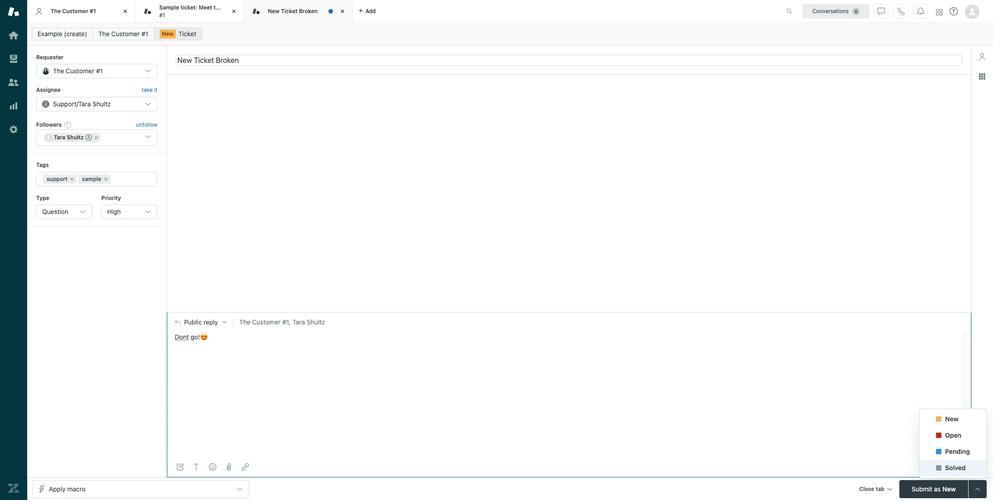 Task type: vqa. For each thing, say whether or not it's contained in the screenshot.
AHHHHHHHHH,
no



Task type: locate. For each thing, give the bounding box(es) containing it.
tara right the tarashultz49@gmail.com image
[[54, 134, 65, 141]]

add
[[366, 7, 376, 14]]

shultz left 'user is an agent' icon
[[67, 134, 84, 141]]

the inside the customer #1 link
[[98, 30, 110, 38]]

submit as new
[[912, 485, 956, 493]]

remove image right 'user is an agent' icon
[[94, 135, 99, 140]]

tara shultz option
[[44, 133, 101, 142]]

close image
[[230, 7, 239, 16]]

1 vertical spatial remove image
[[69, 176, 75, 182]]

pending
[[946, 447, 971, 455]]

the inside the requester element
[[53, 67, 64, 75]]

ticket:
[[181, 4, 197, 11]]

ticket left broken
[[281, 8, 298, 14]]

0 vertical spatial tara
[[78, 100, 91, 108]]

1 close image from the left
[[121, 7, 130, 16]]

ticket
[[224, 4, 239, 11]]

tab
[[136, 0, 244, 23]]

the customer #1
[[51, 8, 96, 14], [98, 30, 148, 38], [53, 67, 103, 75]]

0 vertical spatial the customer #1
[[51, 8, 96, 14]]

1 vertical spatial the customer #1
[[98, 30, 148, 38]]

the customer #1 inside secondary element
[[98, 30, 148, 38]]

the right reply
[[239, 318, 251, 326]]

macro
[[67, 485, 86, 493]]

the right (create)
[[98, 30, 110, 38]]

new
[[268, 8, 280, 14], [162, 30, 174, 37], [946, 415, 959, 423], [943, 485, 956, 493]]

reporting image
[[8, 100, 19, 112]]

shultz
[[93, 100, 111, 108], [67, 134, 84, 141], [307, 318, 325, 326]]

minimize composer image
[[566, 309, 573, 316]]

assignee
[[36, 87, 61, 93]]

customer
[[62, 8, 88, 14], [111, 30, 140, 38], [66, 67, 94, 75], [252, 318, 281, 326]]

0 horizontal spatial ticket
[[179, 30, 196, 38]]

1 horizontal spatial ticket
[[281, 8, 298, 14]]

apps image
[[979, 73, 986, 80]]

tags
[[36, 162, 49, 168]]

new left broken
[[268, 8, 280, 14]]

public
[[184, 319, 202, 326]]

0 vertical spatial ticket
[[281, 8, 298, 14]]

customer context image
[[979, 53, 986, 60]]

remove image
[[94, 135, 99, 140], [69, 176, 75, 182]]

shultz right the /
[[93, 100, 111, 108]]

ticket
[[281, 8, 298, 14], [179, 30, 196, 38]]

tara right #1,
[[293, 318, 305, 326]]

tab containing sample ticket: meet the ticket
[[136, 0, 244, 23]]

the customer #1 inside tab
[[51, 8, 96, 14]]

the
[[51, 8, 61, 14], [98, 30, 110, 38], [53, 67, 64, 75], [239, 318, 251, 326]]

(create)
[[64, 30, 87, 38]]

solved
[[946, 464, 966, 471]]

tara right support
[[78, 100, 91, 108]]

the inside the customer #1 tab
[[51, 8, 61, 14]]

1 vertical spatial shultz
[[67, 134, 84, 141]]

2 vertical spatial shultz
[[307, 318, 325, 326]]

shultz right #1,
[[307, 318, 325, 326]]

1 horizontal spatial shultz
[[93, 100, 111, 108]]

the inside the customer #1, tara shultz button
[[239, 318, 251, 326]]

ticket down sample ticket: meet the ticket #1
[[179, 30, 196, 38]]

customer inside tab
[[62, 8, 88, 14]]

Subject field
[[176, 55, 963, 65]]

support
[[47, 175, 68, 182]]

/
[[76, 100, 78, 108]]

1 horizontal spatial tara
[[78, 100, 91, 108]]

admin image
[[8, 124, 19, 135]]

customers image
[[8, 77, 19, 88]]

0 vertical spatial remove image
[[94, 135, 99, 140]]

zendesk support image
[[8, 6, 19, 18]]

1 horizontal spatial close image
[[338, 7, 347, 16]]

followers element
[[36, 130, 158, 146]]

remove image right support
[[69, 176, 75, 182]]

the customer #1 for the requester element at left top
[[53, 67, 103, 75]]

new down the sample
[[162, 30, 174, 37]]

2 vertical spatial the customer #1
[[53, 67, 103, 75]]

close image up the customer #1 link
[[121, 7, 130, 16]]

0 horizontal spatial shultz
[[67, 134, 84, 141]]

conversations
[[813, 7, 849, 14]]

high
[[107, 208, 121, 215]]

requester element
[[36, 64, 158, 78]]

views image
[[8, 53, 19, 65]]

the up example at the top of the page
[[51, 8, 61, 14]]

close image
[[121, 7, 130, 16], [338, 7, 347, 16]]

0 horizontal spatial close image
[[121, 7, 130, 16]]

reply
[[204, 319, 218, 326]]

notifications image
[[918, 7, 925, 15]]

1 vertical spatial tara
[[54, 134, 65, 141]]

0 horizontal spatial remove image
[[69, 176, 75, 182]]

support
[[53, 100, 76, 108]]

close image left add popup button
[[338, 7, 347, 16]]

ticket inside secondary element
[[179, 30, 196, 38]]

new inside new ticket broken tab
[[268, 8, 280, 14]]

#1 inside secondary element
[[142, 30, 148, 38]]

2 horizontal spatial shultz
[[307, 318, 325, 326]]

go!😍️
[[191, 333, 208, 341]]

secondary element
[[27, 25, 994, 43]]

type
[[36, 194, 49, 201]]

0 vertical spatial shultz
[[93, 100, 111, 108]]

tara shultz
[[54, 134, 84, 141]]

1 vertical spatial ticket
[[179, 30, 196, 38]]

close
[[860, 485, 875, 492]]

#1
[[90, 8, 96, 14], [159, 12, 165, 18], [142, 30, 148, 38], [96, 67, 103, 75]]

broken
[[299, 8, 318, 14]]

0 horizontal spatial tara
[[54, 134, 65, 141]]

user is an agent image
[[86, 135, 92, 141]]

the down requester
[[53, 67, 64, 75]]

2 vertical spatial tara
[[293, 318, 305, 326]]

open
[[946, 431, 962, 439]]

the customer #1 inside the requester element
[[53, 67, 103, 75]]

tarashultz49@gmail.com image
[[45, 134, 52, 141]]

2 horizontal spatial tara
[[293, 318, 305, 326]]

2 close image from the left
[[338, 7, 347, 16]]

add attachment image
[[225, 464, 233, 471]]

new inside secondary element
[[162, 30, 174, 37]]

take
[[142, 87, 153, 93]]

tab
[[876, 485, 885, 492]]

tara
[[78, 100, 91, 108], [54, 134, 65, 141], [293, 318, 305, 326]]

button displays agent's chat status as invisible. image
[[878, 7, 885, 15]]



Task type: describe. For each thing, give the bounding box(es) containing it.
#1 inside sample ticket: meet the ticket #1
[[159, 12, 165, 18]]

close tab button
[[856, 480, 896, 500]]

customer inside button
[[252, 318, 281, 326]]

#1 inside the requester element
[[96, 67, 103, 75]]

take it button
[[142, 86, 158, 95]]

the customer #1, tara shultz button
[[233, 318, 972, 327]]

dont go!😍️
[[175, 333, 208, 341]]

main element
[[0, 0, 27, 500]]

unfollow button
[[136, 121, 158, 129]]

sample
[[82, 175, 101, 182]]

the customer #1 tab
[[27, 0, 136, 23]]

sample ticket: meet the ticket #1
[[159, 4, 239, 18]]

zendesk image
[[8, 483, 19, 494]]

new ticket broken tab
[[244, 0, 353, 23]]

draft mode image
[[177, 464, 184, 471]]

customer inside secondary element
[[111, 30, 140, 38]]

close image inside the customer #1 tab
[[121, 7, 130, 16]]

example (create) button
[[32, 28, 93, 40]]

submit
[[912, 485, 933, 493]]

sample
[[159, 4, 179, 11]]

new up open
[[946, 415, 959, 423]]

meet
[[199, 4, 212, 11]]

assignee element
[[36, 97, 158, 111]]

support / tara shultz
[[53, 100, 111, 108]]

get started image
[[8, 29, 19, 41]]

insert emojis image
[[209, 464, 216, 471]]

apply macro
[[49, 485, 86, 493]]

priority
[[101, 194, 121, 201]]

add button
[[353, 0, 381, 22]]

get help image
[[950, 7, 958, 15]]

new right as
[[943, 485, 956, 493]]

as
[[935, 485, 941, 493]]

dont
[[175, 333, 189, 341]]

tara inside assignee element
[[78, 100, 91, 108]]

requester
[[36, 54, 64, 61]]

unfollow
[[136, 121, 158, 128]]

close image inside new ticket broken tab
[[338, 7, 347, 16]]

format text image
[[193, 464, 200, 471]]

tara inside "option"
[[54, 134, 65, 141]]

high button
[[101, 205, 158, 219]]

add link (cmd k) image
[[242, 464, 249, 471]]

question button
[[36, 205, 92, 219]]

info on adding followers image
[[64, 121, 72, 129]]

shultz inside "option"
[[67, 134, 84, 141]]

customer inside the requester element
[[66, 67, 94, 75]]

displays possible ticket submission types image
[[975, 485, 982, 493]]

take it
[[142, 87, 158, 93]]

public reply button
[[167, 313, 233, 332]]

question
[[42, 208, 68, 215]]

public reply
[[184, 319, 218, 326]]

the customer #1 link
[[93, 28, 154, 40]]

example
[[38, 30, 62, 38]]

Public reply composer text field
[[171, 332, 961, 351]]

followers
[[36, 121, 62, 128]]

#1 inside tab
[[90, 8, 96, 14]]

the customer #1, tara shultz
[[239, 318, 325, 326]]

tabs tab list
[[27, 0, 777, 23]]

zendesk products image
[[937, 9, 943, 15]]

new ticket broken
[[268, 8, 318, 14]]

apply
[[49, 485, 66, 493]]

the
[[214, 4, 222, 11]]

1 horizontal spatial remove image
[[94, 135, 99, 140]]

example (create)
[[38, 30, 87, 38]]

conversations button
[[803, 4, 870, 18]]

close tab
[[860, 485, 885, 492]]

shultz inside button
[[307, 318, 325, 326]]

shultz inside assignee element
[[93, 100, 111, 108]]

it
[[154, 87, 158, 93]]

tara inside button
[[293, 318, 305, 326]]

#1,
[[282, 318, 291, 326]]

the customer #1 for the customer #1 tab
[[51, 8, 96, 14]]

remove image
[[103, 176, 109, 182]]

ticket inside tab
[[281, 8, 298, 14]]



